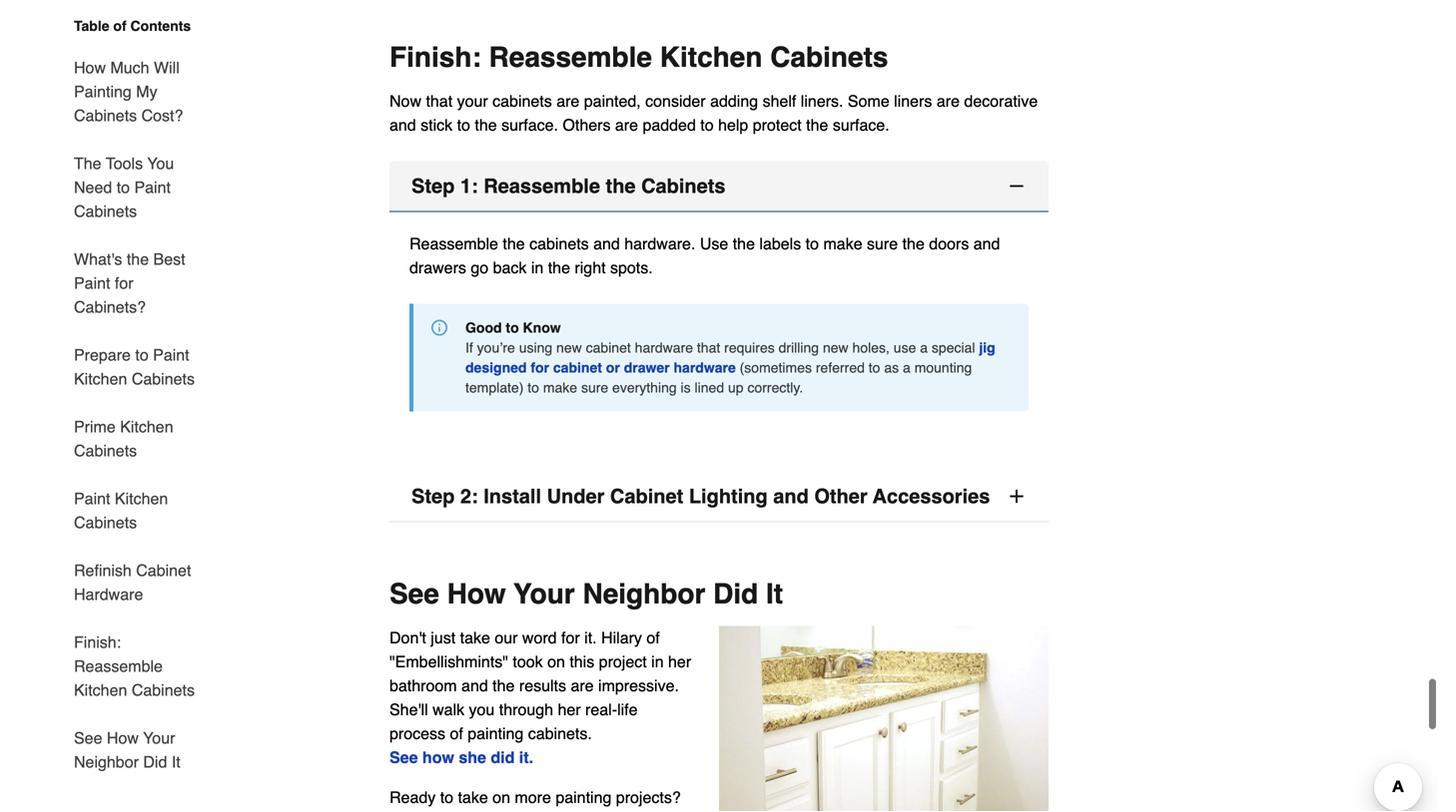 Task type: locate. For each thing, give the bounding box(es) containing it.
1 horizontal spatial that
[[697, 340, 720, 356]]

everything
[[612, 380, 677, 396]]

to right template)
[[528, 380, 539, 396]]

1 horizontal spatial her
[[668, 653, 691, 672]]

your
[[514, 579, 575, 611], [143, 730, 175, 748]]

see down process
[[389, 749, 418, 767]]

1 surface. from the left
[[501, 116, 558, 134]]

1 horizontal spatial neighbor
[[583, 579, 705, 611]]

0 horizontal spatial it
[[172, 754, 180, 772]]

0 horizontal spatial new
[[556, 340, 582, 356]]

a bathroom with white cabinets and gold hardware and countertops. image
[[719, 627, 1049, 812]]

1 vertical spatial it
[[172, 754, 180, 772]]

0 horizontal spatial finish: reassemble kitchen cabinets
[[74, 634, 195, 700]]

stick
[[421, 116, 453, 134]]

cabinets inside prime kitchen cabinets
[[74, 442, 137, 460]]

cabinets up hardware.
[[641, 175, 726, 198]]

good
[[465, 320, 502, 336]]

reassemble the cabinets and hardware. use the labels to make sure the doors and drawers go back in the right spots.
[[409, 235, 1000, 277]]

and up "you"
[[461, 677, 488, 696]]

her up "impressive."
[[668, 653, 691, 672]]

the up "you"
[[493, 677, 515, 696]]

finish: inside finish: reassemble kitchen cabinets
[[74, 634, 121, 652]]

0 vertical spatial see how your neighbor did it
[[389, 579, 783, 611]]

refinish
[[74, 562, 132, 580]]

0 horizontal spatial of
[[113, 18, 126, 34]]

to inside reassemble the cabinets and hardware. use the labels to make sure the doors and drawers go back in the right spots.
[[806, 235, 819, 253]]

the left right
[[548, 259, 570, 277]]

hardware up 'drawer' on the left
[[635, 340, 693, 356]]

1 horizontal spatial did
[[713, 579, 758, 611]]

cabinets up the refinish
[[74, 514, 137, 532]]

reassemble right 1:
[[484, 175, 600, 198]]

1 vertical spatial cabinet
[[553, 360, 602, 376]]

new up referred
[[823, 340, 849, 356]]

0 horizontal spatial did
[[143, 754, 167, 772]]

0 horizontal spatial surface.
[[501, 116, 558, 134]]

0 vertical spatial take
[[460, 629, 490, 648]]

1 horizontal spatial painting
[[556, 789, 612, 807]]

of
[[113, 18, 126, 34], [647, 629, 660, 648], [450, 725, 463, 743]]

jig designed for cabinet or drawer hardware link
[[465, 340, 995, 376]]

finish: down hardware
[[74, 634, 121, 652]]

0 horizontal spatial her
[[558, 701, 581, 720]]

right
[[575, 259, 606, 277]]

in up "impressive."
[[651, 653, 664, 672]]

take for our
[[460, 629, 490, 648]]

2 step from the top
[[411, 485, 455, 508]]

a
[[920, 340, 928, 356], [903, 360, 911, 376]]

how up our
[[447, 579, 506, 611]]

of right hilary
[[647, 629, 660, 648]]

1 horizontal spatial finish: reassemble kitchen cabinets
[[389, 41, 888, 73]]

to up you're
[[506, 320, 519, 336]]

sure inside reassemble the cabinets and hardware. use the labels to make sure the doors and drawers go back in the right spots.
[[867, 235, 898, 253]]

see how your neighbor did it up it.
[[389, 579, 783, 611]]

on inside don't just take our word for it. hilary of "embellishmints" took on this project in her bathroom and the results are impressive. she'll walk you through her real-life process of painting cabinets. see how she did it .
[[547, 653, 565, 672]]

kitchen inside prepare to paint kitchen cabinets
[[74, 370, 127, 388]]

take down she
[[458, 789, 488, 807]]

make
[[823, 235, 862, 253], [543, 380, 577, 396]]

on left this
[[547, 653, 565, 672]]

adding
[[710, 92, 758, 110]]

make down the using
[[543, 380, 577, 396]]

paint
[[134, 178, 171, 197], [74, 274, 110, 293], [153, 346, 189, 365], [74, 490, 110, 508]]

reassemble
[[489, 41, 652, 73], [484, 175, 600, 198], [409, 235, 498, 253], [74, 658, 163, 676]]

how down finish: reassemble kitchen cabinets link at bottom
[[107, 730, 139, 748]]

your down finish: reassemble kitchen cabinets link at bottom
[[143, 730, 175, 748]]

1 vertical spatial painting
[[556, 789, 612, 807]]

make right labels
[[823, 235, 862, 253]]

1 step from the top
[[411, 175, 455, 198]]

back
[[493, 259, 527, 277]]

to right 'ready'
[[440, 789, 453, 807]]

1 vertical spatial your
[[143, 730, 175, 748]]

1 horizontal spatial it
[[766, 579, 783, 611]]

1 vertical spatial cabinets
[[529, 235, 589, 253]]

cabinet
[[586, 340, 631, 356], [553, 360, 602, 376]]

0 vertical spatial finish: reassemble kitchen cabinets
[[389, 41, 888, 73]]

take inside ready to take on more painting projects?
[[458, 789, 488, 807]]

0 vertical spatial that
[[426, 92, 453, 110]]

see down finish: reassemble kitchen cabinets link at bottom
[[74, 730, 102, 748]]

0 vertical spatial of
[[113, 18, 126, 34]]

are down this
[[571, 677, 594, 696]]

0 horizontal spatial make
[[543, 380, 577, 396]]

0 vertical spatial cabinets
[[493, 92, 552, 110]]

1 vertical spatial for
[[531, 360, 549, 376]]

cabinets right your
[[493, 92, 552, 110]]

0 vertical spatial how
[[74, 58, 106, 77]]

now
[[389, 92, 421, 110]]

0 vertical spatial sure
[[867, 235, 898, 253]]

it
[[766, 579, 783, 611], [172, 754, 180, 772]]

1 vertical spatial step
[[411, 485, 455, 508]]

cabinet inside button
[[610, 485, 683, 508]]

1 horizontal spatial surface.
[[833, 116, 890, 134]]

make inside reassemble the cabinets and hardware. use the labels to make sure the doors and drawers go back in the right spots.
[[823, 235, 862, 253]]

more
[[515, 789, 551, 807]]

take left our
[[460, 629, 490, 648]]

of up see how she did it link
[[450, 725, 463, 743]]

life
[[617, 701, 638, 720]]

2 vertical spatial of
[[450, 725, 463, 743]]

1 vertical spatial sure
[[581, 380, 608, 396]]

0 vertical spatial cabinet
[[610, 485, 683, 508]]

1 horizontal spatial finish:
[[389, 41, 481, 73]]

1 vertical spatial did
[[143, 754, 167, 772]]

paint inside 'the tools you need to paint cabinets'
[[134, 178, 171, 197]]

to inside 'the tools you need to paint cabinets'
[[117, 178, 130, 197]]

finish: up now
[[389, 41, 481, 73]]

to down tools
[[117, 178, 130, 197]]

make inside the (sometimes referred to as a mounting template) to make sure everything is lined up correctly.
[[543, 380, 577, 396]]

0 vertical spatial for
[[115, 274, 133, 293]]

if you're using new cabinet hardware that requires drilling new holes, use a special
[[465, 340, 979, 356]]

are
[[556, 92, 580, 110], [937, 92, 960, 110], [615, 116, 638, 134], [571, 677, 594, 696]]

and up right
[[593, 235, 620, 253]]

a right the as
[[903, 360, 911, 376]]

sure left the "doors"
[[867, 235, 898, 253]]

drawers
[[409, 259, 466, 277]]

2 vertical spatial for
[[561, 629, 580, 648]]

kitchen up see how your neighbor did it link
[[74, 682, 127, 700]]

take
[[460, 629, 490, 648], [458, 789, 488, 807]]

cabinets inside now that your cabinets are painted, consider adding shelf liners. some liners are decorative and stick to the surface. others are padded to help protect the surface.
[[493, 92, 552, 110]]

for inside 'what's the best paint for cabinets?'
[[115, 274, 133, 293]]

holes,
[[852, 340, 890, 356]]

the tools you need to paint cabinets
[[74, 154, 174, 221]]

reassemble inside button
[[484, 175, 600, 198]]

in inside reassemble the cabinets and hardware. use the labels to make sure the doors and drawers go back in the right spots.
[[531, 259, 544, 277]]

1 horizontal spatial in
[[651, 653, 664, 672]]

0 horizontal spatial painting
[[468, 725, 524, 743]]

prime kitchen cabinets link
[[74, 403, 208, 475]]

consider
[[645, 92, 706, 110]]

that up stick
[[426, 92, 453, 110]]

on inside ready to take on more painting projects?
[[493, 789, 510, 807]]

cabinet
[[610, 485, 683, 508], [136, 562, 191, 580]]

0 vertical spatial finish:
[[389, 41, 481, 73]]

1 horizontal spatial for
[[531, 360, 549, 376]]

.
[[529, 749, 533, 767]]

1 horizontal spatial make
[[823, 235, 862, 253]]

for inside jig designed for cabinet or drawer hardware
[[531, 360, 549, 376]]

kitchen down the prime kitchen cabinets link at the left of page
[[115, 490, 168, 508]]

step left "2:"
[[411, 485, 455, 508]]

cabinet inside jig designed for cabinet or drawer hardware
[[553, 360, 602, 376]]

how much will painting my cabinets cost?
[[74, 58, 183, 125]]

finish: reassemble kitchen cabinets
[[389, 41, 888, 73], [74, 634, 195, 700]]

1 horizontal spatial sure
[[867, 235, 898, 253]]

that
[[426, 92, 453, 110], [697, 340, 720, 356]]

"embellishmints"
[[389, 653, 508, 672]]

the right use
[[733, 235, 755, 253]]

take for on
[[458, 789, 488, 807]]

finish:
[[389, 41, 481, 73], [74, 634, 121, 652]]

painting right more
[[556, 789, 612, 807]]

the tools you need to paint cabinets link
[[74, 140, 208, 236]]

0 horizontal spatial neighbor
[[74, 754, 139, 772]]

0 horizontal spatial that
[[426, 92, 453, 110]]

cabinet inside refinish cabinet hardware
[[136, 562, 191, 580]]

to right prepare
[[135, 346, 149, 365]]

surface. left others
[[501, 116, 558, 134]]

doors
[[929, 235, 969, 253]]

0 vertical spatial make
[[823, 235, 862, 253]]

liners.
[[801, 92, 843, 110]]

a right use
[[920, 340, 928, 356]]

for down the using
[[531, 360, 549, 376]]

0 vertical spatial a
[[920, 340, 928, 356]]

step left 1:
[[411, 175, 455, 198]]

cabinet right under at the bottom left
[[610, 485, 683, 508]]

how up painting
[[74, 58, 106, 77]]

0 vertical spatial cabinet
[[586, 340, 631, 356]]

see
[[389, 579, 439, 611], [74, 730, 102, 748], [389, 749, 418, 767]]

for up cabinets?
[[115, 274, 133, 293]]

the
[[475, 116, 497, 134], [806, 116, 828, 134], [606, 175, 636, 198], [503, 235, 525, 253], [733, 235, 755, 253], [902, 235, 925, 253], [127, 250, 149, 269], [548, 259, 570, 277], [493, 677, 515, 696]]

and left other
[[773, 485, 809, 508]]

1 horizontal spatial cabinet
[[610, 485, 683, 508]]

see how your neighbor did it down finish: reassemble kitchen cabinets link at bottom
[[74, 730, 180, 772]]

1 vertical spatial her
[[558, 701, 581, 720]]

surface. down "some"
[[833, 116, 890, 134]]

cabinets up right
[[529, 235, 589, 253]]

1 vertical spatial in
[[651, 653, 664, 672]]

1 vertical spatial how
[[447, 579, 506, 611]]

don't
[[389, 629, 426, 648]]

did down finish: reassemble kitchen cabinets link at bottom
[[143, 754, 167, 772]]

finish: reassemble kitchen cabinets inside table of contents element
[[74, 634, 195, 700]]

through
[[499, 701, 553, 720]]

did down lighting
[[713, 579, 758, 611]]

sure down or
[[581, 380, 608, 396]]

this
[[570, 653, 594, 672]]

1 vertical spatial finish: reassemble kitchen cabinets
[[74, 634, 195, 700]]

2 new from the left
[[823, 340, 849, 356]]

1 vertical spatial see how your neighbor did it
[[74, 730, 180, 772]]

0 horizontal spatial a
[[903, 360, 911, 376]]

of right table
[[113, 18, 126, 34]]

0 horizontal spatial cabinet
[[136, 562, 191, 580]]

1 horizontal spatial your
[[514, 579, 575, 611]]

1 vertical spatial take
[[458, 789, 488, 807]]

cabinet up hardware
[[136, 562, 191, 580]]

1 horizontal spatial on
[[547, 653, 565, 672]]

to inside ready to take on more painting projects?
[[440, 789, 453, 807]]

step 1: reassemble the cabinets button
[[389, 161, 1049, 212]]

painting up did
[[468, 725, 524, 743]]

new right the using
[[556, 340, 582, 356]]

the left the "doors"
[[902, 235, 925, 253]]

project
[[599, 653, 647, 672]]

cabinets down need on the left top of page
[[74, 202, 137, 221]]

results
[[519, 677, 566, 696]]

0 horizontal spatial for
[[115, 274, 133, 293]]

that up the (sometimes referred to as a mounting template) to make sure everything is lined up correctly.
[[697, 340, 720, 356]]

labels
[[759, 235, 801, 253]]

1 new from the left
[[556, 340, 582, 356]]

paint inside prepare to paint kitchen cabinets
[[153, 346, 189, 365]]

0 vertical spatial it
[[766, 579, 783, 611]]

our
[[495, 629, 518, 648]]

the up hardware.
[[606, 175, 636, 198]]

(sometimes referred to as a mounting template) to make sure everything is lined up correctly.
[[465, 360, 972, 396]]

1 vertical spatial of
[[647, 629, 660, 648]]

hardware up lined
[[674, 360, 736, 376]]

cabinets up the prime kitchen cabinets link at the left of page
[[132, 370, 195, 388]]

paint inside 'what's the best paint for cabinets?'
[[74, 274, 110, 293]]

drawer
[[624, 360, 670, 376]]

cabinets inside prepare to paint kitchen cabinets
[[132, 370, 195, 388]]

paint right prepare
[[153, 346, 189, 365]]

and
[[389, 116, 416, 134], [593, 235, 620, 253], [973, 235, 1000, 253], [773, 485, 809, 508], [461, 677, 488, 696]]

2:
[[460, 485, 478, 508]]

finish: reassemble kitchen cabinets up painted, in the top left of the page
[[389, 41, 888, 73]]

0 vertical spatial painting
[[468, 725, 524, 743]]

tools
[[106, 154, 143, 173]]

on left more
[[493, 789, 510, 807]]

see up 'don't'
[[389, 579, 439, 611]]

1 horizontal spatial new
[[823, 340, 849, 356]]

0 vertical spatial in
[[531, 259, 544, 277]]

1 vertical spatial make
[[543, 380, 577, 396]]

drilling
[[779, 340, 819, 356]]

0 horizontal spatial see how your neighbor did it
[[74, 730, 180, 772]]

1 vertical spatial cabinet
[[136, 562, 191, 580]]

1 vertical spatial a
[[903, 360, 911, 376]]

see how she did it link
[[389, 749, 529, 767]]

walk
[[433, 701, 464, 720]]

table of contents element
[[58, 16, 208, 775]]

her up cabinets.
[[558, 701, 581, 720]]

accessories
[[873, 485, 990, 508]]

cabinets down painting
[[74, 106, 137, 125]]

your up word
[[514, 579, 575, 611]]

in right back
[[531, 259, 544, 277]]

0 horizontal spatial on
[[493, 789, 510, 807]]

cabinets inside 'the tools you need to paint cabinets'
[[74, 202, 137, 221]]

1 vertical spatial neighbor
[[74, 754, 139, 772]]

0 horizontal spatial your
[[143, 730, 175, 748]]

2 horizontal spatial for
[[561, 629, 580, 648]]

correctly.
[[747, 380, 803, 396]]

referred
[[816, 360, 865, 376]]

reassemble up drawers
[[409, 235, 498, 253]]

spots.
[[610, 259, 653, 277]]

1 vertical spatial hardware
[[674, 360, 736, 376]]

cabinets down prime in the bottom left of the page
[[74, 442, 137, 460]]

to down your
[[457, 116, 470, 134]]

for inside don't just take our word for it. hilary of "embellishmints" took on this project in her bathroom and the results are impressive. she'll walk you through her real-life process of painting cabinets. see how she did it .
[[561, 629, 580, 648]]

1 horizontal spatial a
[[920, 340, 928, 356]]

kitchen down prepare
[[74, 370, 127, 388]]

cost?
[[141, 106, 183, 125]]

hilary
[[601, 629, 642, 648]]

0 vertical spatial her
[[668, 653, 691, 672]]

if
[[465, 340, 473, 356]]

best
[[153, 250, 185, 269]]

1 vertical spatial finish:
[[74, 634, 121, 652]]

ready
[[389, 789, 436, 807]]

0 vertical spatial on
[[547, 653, 565, 672]]

reassemble down hardware
[[74, 658, 163, 676]]

cabinet left or
[[553, 360, 602, 376]]

table
[[74, 18, 109, 34]]

(sometimes
[[740, 360, 812, 376]]

1 horizontal spatial see how your neighbor did it
[[389, 579, 783, 611]]

to right labels
[[806, 235, 819, 253]]

kitchen right prime in the bottom left of the page
[[120, 418, 173, 436]]

cabinets inside how much will painting my cabinets cost?
[[74, 106, 137, 125]]

1 vertical spatial on
[[493, 789, 510, 807]]

0 horizontal spatial in
[[531, 259, 544, 277]]

surface.
[[501, 116, 558, 134], [833, 116, 890, 134]]

paint down you
[[134, 178, 171, 197]]

0 horizontal spatial finish:
[[74, 634, 121, 652]]

you're
[[477, 340, 515, 356]]

cabinet up or
[[586, 340, 631, 356]]

finish: reassemble kitchen cabinets down hardware
[[74, 634, 195, 700]]

paint down what's
[[74, 274, 110, 293]]

take inside don't just take our word for it. hilary of "embellishmints" took on this project in her bathroom and the results are impressive. she'll walk you through her real-life process of painting cabinets. see how she did it .
[[460, 629, 490, 648]]

her
[[668, 653, 691, 672], [558, 701, 581, 720]]

0 vertical spatial step
[[411, 175, 455, 198]]

and down now
[[389, 116, 416, 134]]

2 surface. from the left
[[833, 116, 890, 134]]

to left the as
[[869, 360, 880, 376]]

it inside see how your neighbor did it
[[172, 754, 180, 772]]

paint down prime kitchen cabinets on the bottom left of page
[[74, 490, 110, 508]]

2 horizontal spatial of
[[647, 629, 660, 648]]

kitchen up the adding
[[660, 41, 762, 73]]

to inside prepare to paint kitchen cabinets
[[135, 346, 149, 365]]

the inside button
[[606, 175, 636, 198]]

2 vertical spatial how
[[107, 730, 139, 748]]

0 horizontal spatial sure
[[581, 380, 608, 396]]

as
[[884, 360, 899, 376]]

ready to take on more painting projects?
[[389, 789, 681, 812]]



Task type: describe. For each thing, give the bounding box(es) containing it.
see inside don't just take our word for it. hilary of "embellishmints" took on this project in her bathroom and the results are impressive. she'll walk you through her real-life process of painting cabinets. see how she did it .
[[389, 749, 418, 767]]

prime
[[74, 418, 116, 436]]

contents
[[130, 18, 191, 34]]

use
[[700, 235, 728, 253]]

are inside don't just take our word for it. hilary of "embellishmints" took on this project in her bathroom and the results are impressive. she'll walk you through her real-life process of painting cabinets. see how she did it .
[[571, 677, 594, 696]]

use
[[894, 340, 916, 356]]

did
[[491, 749, 515, 767]]

designed
[[465, 360, 527, 376]]

hardware
[[74, 586, 143, 604]]

how inside see how your neighbor did it
[[107, 730, 139, 748]]

your inside see how your neighbor did it
[[143, 730, 175, 748]]

painting
[[74, 82, 132, 101]]

0 vertical spatial did
[[713, 579, 758, 611]]

liners
[[894, 92, 932, 110]]

much
[[110, 58, 149, 77]]

sure inside the (sometimes referred to as a mounting template) to make sure everything is lined up correctly.
[[581, 380, 608, 396]]

impressive.
[[598, 677, 679, 696]]

0 vertical spatial your
[[514, 579, 575, 611]]

you
[[147, 154, 174, 173]]

refinish cabinet hardware
[[74, 562, 191, 604]]

took
[[513, 653, 543, 672]]

kitchen inside 'paint kitchen cabinets'
[[115, 490, 168, 508]]

your
[[457, 92, 488, 110]]

finish: reassemble kitchen cabinets link
[[74, 619, 208, 715]]

refinish cabinet hardware link
[[74, 547, 208, 619]]

the inside don't just take our word for it. hilary of "embellishmints" took on this project in her bathroom and the results are impressive. she'll walk you through her real-life process of painting cabinets. see how she did it .
[[493, 677, 515, 696]]

the inside 'what's the best paint for cabinets?'
[[127, 250, 149, 269]]

cabinets up "liners."
[[770, 41, 888, 73]]

step 2: install under cabinet lighting and other accessories button
[[389, 472, 1049, 523]]

cabinets?
[[74, 298, 146, 317]]

install
[[484, 485, 541, 508]]

go
[[471, 259, 489, 277]]

reassemble inside table of contents element
[[74, 658, 163, 676]]

she'll
[[389, 701, 428, 720]]

shelf
[[763, 92, 796, 110]]

jig
[[979, 340, 995, 356]]

a inside the (sometimes referred to as a mounting template) to make sure everything is lined up correctly.
[[903, 360, 911, 376]]

cabinets inside 'paint kitchen cabinets'
[[74, 514, 137, 532]]

reassemble inside reassemble the cabinets and hardware. use the labels to make sure the doors and drawers go back in the right spots.
[[409, 235, 498, 253]]

cabinets up see how your neighbor did it link
[[132, 682, 195, 700]]

painted,
[[584, 92, 641, 110]]

is
[[681, 380, 691, 396]]

0 vertical spatial hardware
[[635, 340, 693, 356]]

1 vertical spatial that
[[697, 340, 720, 356]]

decorative
[[964, 92, 1038, 110]]

good to know
[[465, 320, 561, 336]]

it
[[519, 749, 529, 767]]

hardware.
[[624, 235, 695, 253]]

in inside don't just take our word for it. hilary of "embellishmints" took on this project in her bathroom and the results are impressive. she'll walk you through her real-life process of painting cabinets. see how she did it .
[[651, 653, 664, 672]]

see how your neighbor did it link
[[74, 715, 208, 775]]

painting inside don't just take our word for it. hilary of "embellishmints" took on this project in her bathroom and the results are impressive. she'll walk you through her real-life process of painting cabinets. see how she did it .
[[468, 725, 524, 743]]

word
[[522, 629, 557, 648]]

reassemble up painted, in the top left of the page
[[489, 41, 652, 73]]

how
[[422, 749, 454, 767]]

and inside don't just take our word for it. hilary of "embellishmints" took on this project in her bathroom and the results are impressive. she'll walk you through her real-life process of painting cabinets. see how she did it .
[[461, 677, 488, 696]]

1 horizontal spatial of
[[450, 725, 463, 743]]

are right liners
[[937, 92, 960, 110]]

need
[[74, 178, 112, 197]]

the up back
[[503, 235, 525, 253]]

step for step 2: install under cabinet lighting and other accessories
[[411, 485, 455, 508]]

are down painted, in the top left of the page
[[615, 116, 638, 134]]

protect
[[753, 116, 802, 134]]

prepare to paint kitchen cabinets
[[74, 346, 195, 388]]

you
[[469, 701, 495, 720]]

now that your cabinets are painted, consider adding shelf liners. some liners are decorative and stick to the surface. others are padded to help protect the surface.
[[389, 92, 1038, 134]]

step for step 1: reassemble the cabinets
[[411, 175, 455, 198]]

how inside how much will painting my cabinets cost?
[[74, 58, 106, 77]]

1:
[[460, 175, 478, 198]]

did inside see how your neighbor did it
[[143, 754, 167, 772]]

the down "liners."
[[806, 116, 828, 134]]

requires
[[724, 340, 775, 356]]

info image
[[431, 320, 447, 336]]

don't just take our word for it. hilary of "embellishmints" took on this project in her bathroom and the results are impressive. she'll walk you through her real-life process of painting cabinets. see how she did it .
[[389, 629, 691, 767]]

kitchen inside prime kitchen cabinets
[[120, 418, 173, 436]]

lined
[[695, 380, 724, 396]]

know
[[523, 320, 561, 336]]

prepare to paint kitchen cabinets link
[[74, 332, 208, 403]]

it.
[[584, 629, 597, 648]]

paint inside 'paint kitchen cabinets'
[[74, 490, 110, 508]]

step 1: reassemble the cabinets
[[411, 175, 726, 198]]

prime kitchen cabinets
[[74, 418, 173, 460]]

and right the "doors"
[[973, 235, 1000, 253]]

others
[[563, 116, 611, 134]]

how much will painting my cabinets cost? link
[[74, 44, 208, 140]]

see inside see how your neighbor did it
[[74, 730, 102, 748]]

padded
[[643, 116, 696, 134]]

real-
[[585, 701, 617, 720]]

cabinets inside button
[[641, 175, 726, 198]]

mounting
[[914, 360, 972, 376]]

bathroom
[[389, 677, 457, 696]]

paint kitchen cabinets
[[74, 490, 168, 532]]

the down your
[[475, 116, 497, 134]]

kitchen inside finish: reassemble kitchen cabinets
[[74, 682, 127, 700]]

that inside now that your cabinets are painted, consider adding shelf liners. some liners are decorative and stick to the surface. others are padded to help protect the surface.
[[426, 92, 453, 110]]

other
[[814, 485, 868, 508]]

the
[[74, 154, 101, 173]]

cabinets inside reassemble the cabinets and hardware. use the labels to make sure the doors and drawers go back in the right spots.
[[529, 235, 589, 253]]

minus image
[[1007, 176, 1027, 196]]

just
[[431, 629, 456, 648]]

hardware inside jig designed for cabinet or drawer hardware
[[674, 360, 736, 376]]

to left help on the top of page
[[700, 116, 714, 134]]

lighting
[[689, 485, 768, 508]]

process
[[389, 725, 445, 743]]

projects?
[[616, 789, 681, 807]]

template)
[[465, 380, 524, 396]]

and inside button
[[773, 485, 809, 508]]

. link
[[529, 749, 533, 767]]

and inside now that your cabinets are painted, consider adding shelf liners. some liners are decorative and stick to the surface. others are padded to help protect the surface.
[[389, 116, 416, 134]]

under
[[547, 485, 605, 508]]

see how your neighbor did it inside table of contents element
[[74, 730, 180, 772]]

plus image
[[1007, 487, 1027, 507]]

are up others
[[556, 92, 580, 110]]

special
[[932, 340, 975, 356]]

painting inside ready to take on more painting projects?
[[556, 789, 612, 807]]

neighbor inside see how your neighbor did it
[[74, 754, 139, 772]]

using
[[519, 340, 552, 356]]

0 vertical spatial neighbor
[[583, 579, 705, 611]]



Task type: vqa. For each thing, say whether or not it's contained in the screenshot.
bottom in
yes



